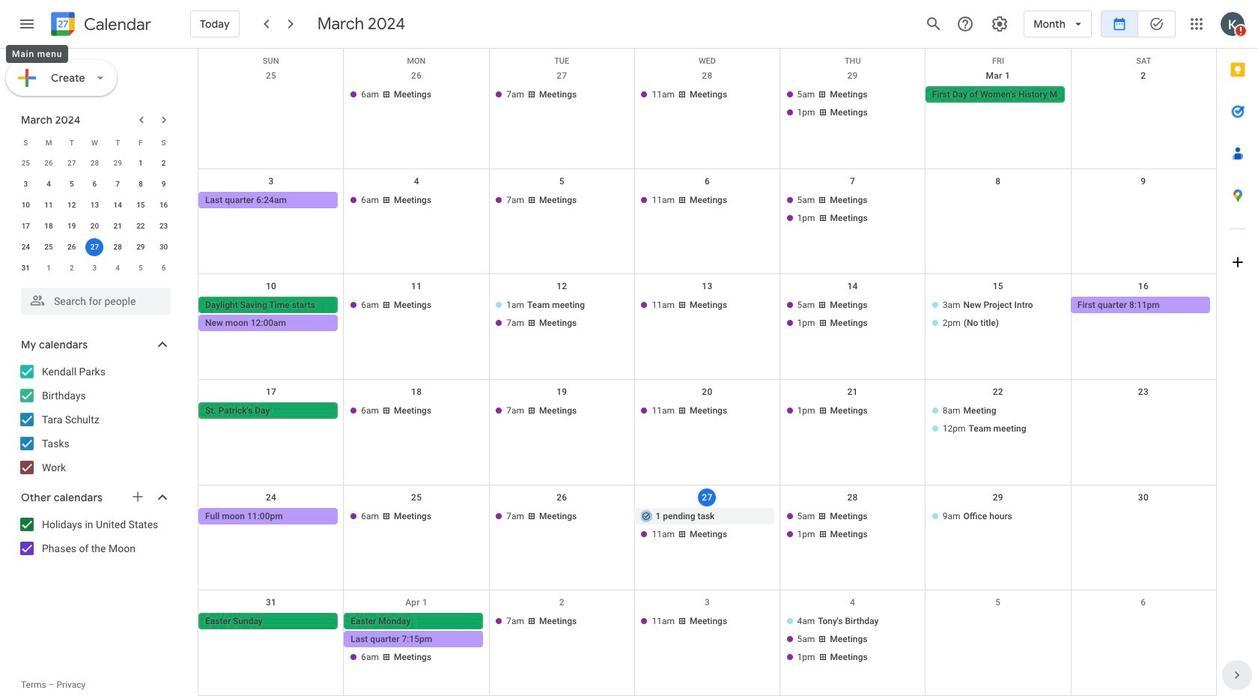 Task type: vqa. For each thing, say whether or not it's contained in the screenshot.
16 element
yes



Task type: locate. For each thing, give the bounding box(es) containing it.
17 element
[[17, 217, 35, 235]]

29 element
[[132, 238, 150, 256]]

14 element
[[109, 196, 127, 214]]

None search field
[[0, 282, 186, 315]]

5 element
[[63, 175, 81, 193]]

tab list
[[1218, 49, 1259, 654]]

27, today element
[[86, 238, 104, 256]]

april 3 element
[[86, 259, 104, 277]]

grid
[[198, 49, 1217, 696]]

2 element
[[155, 154, 173, 172]]

calendar element
[[48, 9, 151, 42]]

add other calendars image
[[130, 489, 145, 504]]

3 element
[[17, 175, 35, 193]]

7 element
[[109, 175, 127, 193]]

row
[[199, 49, 1217, 66], [199, 64, 1217, 169], [14, 132, 175, 153], [14, 153, 175, 174], [199, 169, 1217, 275], [14, 174, 175, 195], [14, 195, 175, 216], [14, 216, 175, 237], [14, 237, 175, 258], [14, 258, 175, 279], [199, 275, 1217, 380], [199, 380, 1217, 485], [199, 485, 1217, 591], [199, 591, 1217, 696]]

4 element
[[40, 175, 58, 193]]

26 element
[[63, 238, 81, 256]]

other calendars list
[[3, 513, 186, 561]]

heading
[[81, 15, 151, 33]]

cell
[[199, 86, 344, 122], [781, 86, 926, 122], [781, 192, 926, 228], [926, 192, 1071, 228], [83, 237, 106, 258], [199, 297, 344, 333], [490, 297, 635, 333], [781, 297, 926, 333], [926, 297, 1072, 333], [926, 402, 1072, 438], [635, 508, 781, 544], [781, 508, 926, 544], [344, 613, 490, 667], [781, 613, 926, 667], [926, 613, 1071, 667]]

cell inside march 2024 grid
[[83, 237, 106, 258]]

april 1 element
[[40, 259, 58, 277]]

Search for people text field
[[30, 288, 162, 315]]

march 2024 grid
[[14, 132, 175, 279]]

11 element
[[40, 196, 58, 214]]

february 25 element
[[17, 154, 35, 172]]

row group
[[14, 153, 175, 279]]

22 element
[[132, 217, 150, 235]]



Task type: describe. For each thing, give the bounding box(es) containing it.
23 element
[[155, 217, 173, 235]]

15 element
[[132, 196, 150, 214]]

30 element
[[155, 238, 173, 256]]

april 4 element
[[109, 259, 127, 277]]

heading inside calendar element
[[81, 15, 151, 33]]

february 27 element
[[63, 154, 81, 172]]

main drawer image
[[18, 15, 36, 33]]

12 element
[[63, 196, 81, 214]]

1 element
[[132, 154, 150, 172]]

10 element
[[17, 196, 35, 214]]

april 5 element
[[132, 259, 150, 277]]

28 element
[[109, 238, 127, 256]]

31 element
[[17, 259, 35, 277]]

6 element
[[86, 175, 104, 193]]

9 element
[[155, 175, 173, 193]]

19 element
[[63, 217, 81, 235]]

april 6 element
[[155, 259, 173, 277]]

21 element
[[109, 217, 127, 235]]

8 element
[[132, 175, 150, 193]]

february 29 element
[[109, 154, 127, 172]]

my calendars list
[[3, 360, 186, 480]]

april 2 element
[[63, 259, 81, 277]]

february 28 element
[[86, 154, 104, 172]]

february 26 element
[[40, 154, 58, 172]]

25 element
[[40, 238, 58, 256]]

24 element
[[17, 238, 35, 256]]

13 element
[[86, 196, 104, 214]]

20 element
[[86, 217, 104, 235]]

18 element
[[40, 217, 58, 235]]

16 element
[[155, 196, 173, 214]]



